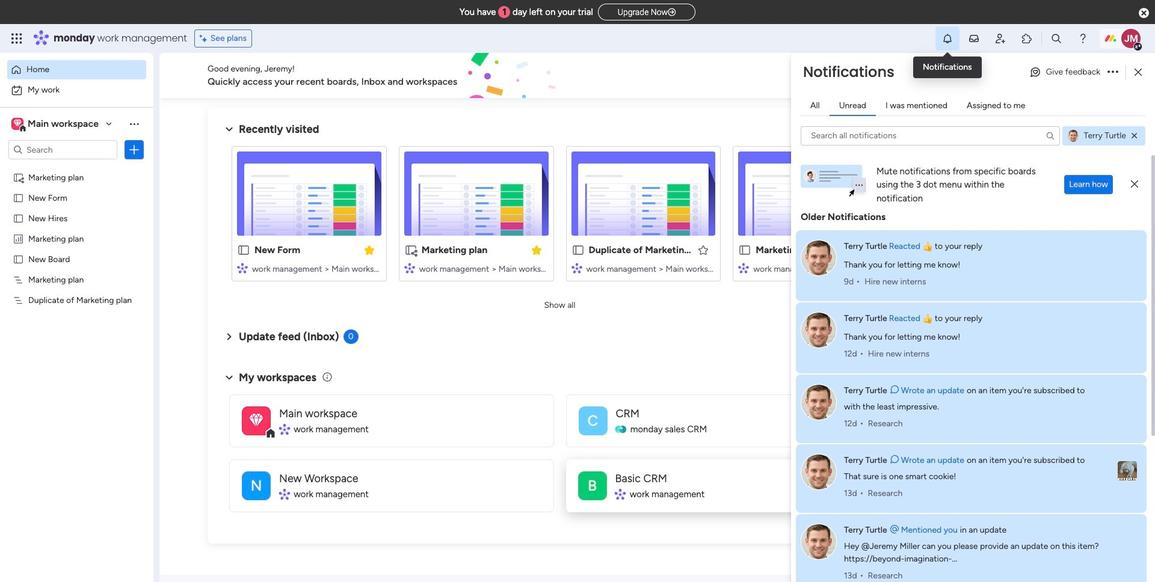 Task type: vqa. For each thing, say whether or not it's contained in the screenshot.
The
no



Task type: describe. For each thing, give the bounding box(es) containing it.
notifications image
[[942, 33, 954, 45]]

public board image
[[237, 244, 250, 257]]

1 vertical spatial shareable board image
[[404, 244, 418, 257]]

workspace selection element
[[11, 117, 101, 132]]

0 vertical spatial option
[[7, 60, 146, 79]]

0 vertical spatial workspace image
[[13, 117, 22, 131]]

give feedback image
[[1030, 66, 1042, 78]]

search image
[[1046, 131, 1055, 141]]

v2 bolt switch image
[[1031, 69, 1038, 82]]

public dashboard image
[[13, 233, 24, 244]]

2 add to favorites image from the left
[[865, 244, 877, 256]]

2 vertical spatial option
[[0, 166, 153, 169]]

quick search results list box
[[222, 137, 898, 296]]

1 vertical spatial option
[[7, 81, 146, 100]]

workspace options image
[[128, 118, 140, 130]]

search everything image
[[1051, 33, 1063, 45]]

templates image image
[[938, 115, 1097, 198]]

invite members image
[[995, 33, 1007, 45]]

open update feed (inbox) image
[[222, 330, 237, 344]]

dapulse rightstroke image
[[668, 8, 676, 17]]

close my workspaces image
[[222, 371, 237, 385]]

remove from favorites image for public board image
[[363, 244, 375, 256]]

close recently visited image
[[222, 122, 237, 137]]

dapulse close image
[[1139, 7, 1150, 19]]



Task type: locate. For each thing, give the bounding box(es) containing it.
0 horizontal spatial options image
[[128, 144, 140, 156]]

Search in workspace field
[[25, 143, 101, 157]]

1 horizontal spatial remove from favorites image
[[531, 244, 543, 256]]

1 vertical spatial workspace image
[[579, 407, 608, 435]]

0 vertical spatial options image
[[1108, 69, 1119, 76]]

component image
[[404, 263, 415, 274]]

help image
[[1077, 33, 1089, 45]]

see plans image
[[200, 32, 210, 45]]

getting started element
[[927, 311, 1107, 360]]

workspace image
[[13, 117, 22, 131], [579, 407, 608, 435], [579, 472, 608, 500]]

dialog
[[791, 53, 1156, 583]]

1 horizontal spatial add to favorites image
[[865, 244, 877, 256]]

terry turtle image
[[1067, 130, 1080, 142], [801, 240, 837, 276], [801, 312, 837, 348], [801, 384, 837, 420], [801, 454, 837, 490], [801, 524, 837, 560]]

remove from favorites image
[[363, 244, 375, 256], [531, 244, 543, 256]]

0 horizontal spatial remove from favorites image
[[363, 244, 375, 256]]

Search all notifications search field
[[801, 126, 1060, 145]]

1 add to favorites image from the left
[[698, 244, 710, 256]]

1 remove from favorites image from the left
[[363, 244, 375, 256]]

list box
[[0, 165, 153, 473]]

jeremy miller image
[[1122, 29, 1141, 48]]

2 vertical spatial workspace image
[[579, 472, 608, 500]]

0 horizontal spatial shareable board image
[[13, 172, 24, 183]]

workspace image
[[11, 117, 23, 131], [242, 407, 271, 435], [249, 410, 263, 432], [242, 472, 271, 500]]

options image
[[1108, 69, 1119, 76], [128, 144, 140, 156]]

1 vertical spatial options image
[[128, 144, 140, 156]]

public board image
[[13, 192, 24, 203], [13, 212, 24, 224], [571, 244, 585, 257], [739, 244, 752, 257], [13, 253, 24, 265]]

update feed image
[[968, 33, 980, 45]]

component image
[[571, 263, 582, 274]]

option
[[7, 60, 146, 79], [7, 81, 146, 100], [0, 166, 153, 169]]

2 remove from favorites image from the left
[[531, 244, 543, 256]]

1 horizontal spatial options image
[[1108, 69, 1119, 76]]

contact sales element
[[927, 427, 1107, 475]]

monday marketplace image
[[1021, 33, 1033, 45]]

0 horizontal spatial add to favorites image
[[698, 244, 710, 256]]

remove from favorites image for bottommost shareable board image
[[531, 244, 543, 256]]

0 vertical spatial shareable board image
[[13, 172, 24, 183]]

help center element
[[927, 369, 1107, 417]]

v2 user feedback image
[[937, 69, 946, 82]]

add to favorites image
[[698, 244, 710, 256], [865, 244, 877, 256]]

1 horizontal spatial shareable board image
[[404, 244, 418, 257]]

select product image
[[11, 33, 23, 45]]

None search field
[[801, 126, 1060, 145]]

shareable board image
[[13, 172, 24, 183], [404, 244, 418, 257]]

0 element
[[343, 330, 358, 344]]



